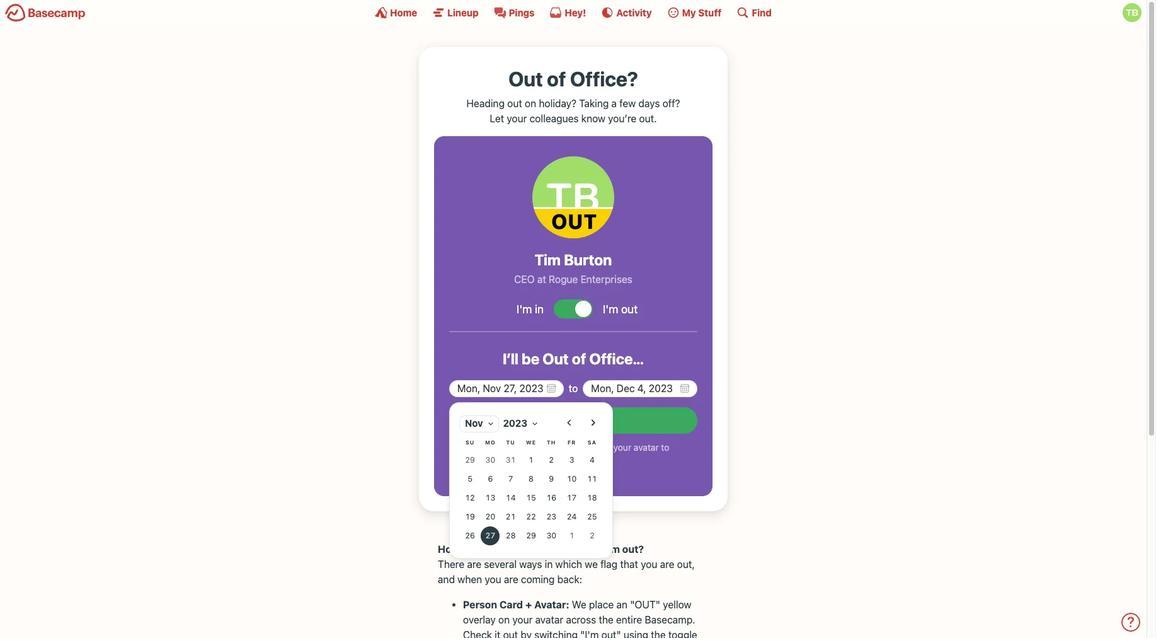 Task type: describe. For each thing, give the bounding box(es) containing it.
tu
[[507, 439, 516, 445]]

using
[[624, 629, 649, 638]]

1 vertical spatial that
[[621, 559, 639, 570]]

know inside heading out on holiday? taking a few days off? let your colleagues know you're out.
[[582, 113, 606, 124]]

1 vertical spatial 1
[[570, 531, 575, 540]]

ceo
[[515, 274, 535, 285]]

we for we
[[526, 439, 537, 445]]

take
[[529, 442, 547, 453]]

fr
[[568, 439, 576, 445]]

your inside we place an "out" yellow overlay on your avatar across the entire basecamp. check it out by switching "i'm out" using the togg
[[513, 614, 533, 626]]

1 vertical spatial of
[[572, 350, 587, 368]]

30 for 30 button to the top
[[486, 455, 496, 464]]

4
[[590, 455, 595, 464]]

you're
[[609, 113, 637, 124]]

11
[[588, 474, 598, 483]]

dialog containing nov
[[450, 397, 651, 565]]

1 vertical spatial 29 button
[[522, 526, 541, 545]]

13 button
[[481, 489, 500, 507]]

16
[[547, 493, 557, 502]]

we
[[585, 559, 598, 570]]

back:
[[558, 574, 583, 585]]

up
[[549, 442, 559, 453]]

0 vertical spatial 29
[[465, 455, 475, 464]]

tim burton image
[[1124, 3, 1142, 22]]

note: it may take up to 30min for your avatar to update everywhere.
[[478, 442, 670, 465]]

basecamp.
[[645, 614, 696, 626]]

note:
[[478, 442, 500, 453]]

heading out on holiday? taking a few days off? let your colleagues know you're out.
[[467, 98, 681, 124]]

0 vertical spatial you
[[641, 559, 658, 570]]

0 horizontal spatial 1
[[529, 455, 534, 464]]

few
[[620, 98, 636, 109]]

activity link
[[602, 6, 652, 19]]

21 button
[[502, 507, 521, 526]]

31
[[506, 455, 516, 464]]

su
[[466, 439, 475, 445]]

1 vertical spatial you
[[485, 574, 502, 585]]

place
[[590, 599, 614, 610]]

"out"
[[631, 599, 661, 610]]

26 button
[[461, 526, 480, 545]]

hey!
[[565, 7, 587, 18]]

out for heading
[[508, 98, 523, 109]]

21
[[506, 512, 516, 521]]

13
[[486, 493, 496, 502]]

nov
[[465, 417, 483, 429]]

holiday?
[[539, 98, 577, 109]]

3
[[570, 455, 575, 464]]

which
[[556, 559, 583, 570]]

in inside how will my colleagues know that i'm out? there are several ways in which we flag that you are out, and when you are coming back:
[[545, 559, 553, 570]]

tim burton ceo         at         rogue enterprises
[[515, 251, 633, 285]]

th
[[547, 439, 556, 445]]

8
[[529, 474, 534, 483]]

at
[[538, 274, 547, 285]]

your inside heading out on holiday? taking a few days off? let your colleagues know you're out.
[[507, 113, 527, 124]]

find
[[752, 7, 772, 18]]

2 for right 2 button
[[590, 531, 595, 540]]

22
[[527, 512, 536, 521]]

19 button
[[461, 507, 480, 526]]

17 button
[[563, 489, 582, 507]]

main element
[[0, 0, 1148, 25]]

taking
[[580, 98, 609, 109]]

when
[[458, 574, 483, 585]]

out?
[[623, 544, 644, 555]]

27 button
[[481, 526, 500, 545]]

may
[[510, 442, 527, 453]]

"i'm
[[581, 629, 599, 638]]

out for i'm
[[622, 302, 638, 316]]

9
[[549, 474, 554, 483]]

to right for
[[662, 442, 670, 453]]

days
[[639, 98, 660, 109]]

11 button
[[583, 470, 602, 489]]

home link
[[375, 6, 418, 19]]

and
[[438, 574, 455, 585]]

by
[[521, 629, 532, 638]]

i'm inside how will my colleagues know that i'm out? there are several ways in which we flag that you are out, and when you are coming back:
[[605, 544, 620, 555]]

7 button
[[502, 470, 521, 489]]

a
[[612, 98, 617, 109]]

pings
[[509, 7, 535, 18]]

15 button
[[522, 489, 541, 507]]

person
[[463, 599, 498, 610]]

my stuff
[[683, 7, 722, 18]]

0 horizontal spatial that
[[583, 544, 602, 555]]

1 horizontal spatial 2 button
[[583, 526, 602, 545]]

it
[[495, 629, 501, 638]]

let
[[490, 113, 505, 124]]

lineup
[[448, 7, 479, 18]]

pings button
[[494, 6, 535, 19]]

6 button
[[481, 470, 500, 489]]

coming
[[521, 574, 555, 585]]

30 for bottommost 30 button
[[547, 531, 557, 540]]

1 choose date… field from the left
[[450, 380, 564, 397]]

burton
[[564, 251, 612, 269]]

home
[[390, 7, 418, 18]]

15
[[527, 493, 536, 502]]

5
[[468, 474, 473, 483]]

my
[[683, 7, 697, 18]]

1 horizontal spatial 29
[[527, 531, 536, 540]]

19
[[465, 512, 475, 521]]

14
[[506, 493, 516, 502]]



Task type: vqa. For each thing, say whether or not it's contained in the screenshot.
COMMENT
no



Task type: locate. For each thing, give the bounding box(es) containing it.
are left the out,
[[661, 559, 675, 570]]

out"
[[602, 629, 621, 638]]

how will my colleagues know that i'm out? there are several ways in which we flag that you are out, and when you are coming back:
[[438, 544, 695, 585]]

2
[[549, 455, 554, 464], [590, 531, 595, 540]]

24 button
[[563, 507, 582, 526]]

1 button up '8'
[[522, 451, 541, 470]]

0 vertical spatial 1
[[529, 455, 534, 464]]

0 vertical spatial 2 button
[[542, 451, 561, 470]]

off?
[[663, 98, 681, 109]]

yellow
[[663, 599, 692, 610]]

of up holiday?
[[547, 67, 566, 91]]

1 vertical spatial on
[[499, 614, 510, 626]]

i'm for i'm in
[[517, 302, 532, 316]]

know down taking
[[582, 113, 606, 124]]

heading
[[467, 98, 505, 109]]

1 horizontal spatial 30
[[547, 531, 557, 540]]

0 horizontal spatial 2
[[549, 455, 554, 464]]

your right for
[[614, 442, 632, 453]]

choose date… field down office…
[[583, 380, 698, 397]]

the
[[599, 614, 614, 626], [651, 629, 666, 638]]

dialog
[[450, 397, 651, 565]]

your right the 'let'
[[507, 113, 527, 124]]

the down basecamp.
[[651, 629, 666, 638]]

2 button down th
[[542, 451, 561, 470]]

None submit
[[450, 407, 698, 434]]

0 horizontal spatial 29 button
[[461, 451, 480, 470]]

0 vertical spatial in
[[535, 302, 544, 316]]

0 horizontal spatial on
[[499, 614, 510, 626]]

2023
[[503, 417, 528, 429]]

20
[[486, 512, 496, 521]]

0 vertical spatial on
[[525, 98, 537, 109]]

1 vertical spatial out
[[622, 302, 638, 316]]

6
[[488, 474, 493, 483]]

out right the be
[[543, 350, 569, 368]]

avatar:
[[535, 599, 570, 610]]

out
[[509, 67, 543, 91], [543, 350, 569, 368]]

17
[[567, 493, 577, 502]]

i'm up flag
[[605, 544, 620, 555]]

1 horizontal spatial 1
[[570, 531, 575, 540]]

we left th
[[526, 439, 537, 445]]

out up holiday?
[[509, 67, 543, 91]]

2 horizontal spatial are
[[661, 559, 675, 570]]

across
[[566, 614, 597, 626]]

1 horizontal spatial are
[[504, 574, 519, 585]]

1 horizontal spatial that
[[621, 559, 639, 570]]

1 vertical spatial we
[[572, 599, 587, 610]]

avatar
[[634, 442, 659, 453], [536, 614, 564, 626]]

i'm out
[[603, 302, 638, 316]]

0 horizontal spatial avatar
[[536, 614, 564, 626]]

26
[[465, 531, 475, 540]]

1 horizontal spatial on
[[525, 98, 537, 109]]

1 vertical spatial 29
[[527, 531, 536, 540]]

rogue
[[549, 274, 578, 285]]

1 vertical spatial 30
[[547, 531, 557, 540]]

on inside heading out on holiday? taking a few days off? let your colleagues know you're out.
[[525, 98, 537, 109]]

are down 'will'
[[467, 559, 482, 570]]

30 down note:
[[486, 455, 496, 464]]

1 horizontal spatial 2
[[590, 531, 595, 540]]

24
[[567, 512, 577, 521]]

0 horizontal spatial 30 button
[[481, 451, 500, 470]]

we up across
[[572, 599, 587, 610]]

29 button
[[461, 451, 480, 470], [522, 526, 541, 545]]

know inside how will my colleagues know that i'm out? there are several ways in which we flag that you are out, and when you are coming back:
[[554, 544, 580, 555]]

avatar inside note: it may take up to 30min for your avatar to update everywhere.
[[634, 442, 659, 453]]

how
[[438, 544, 460, 555]]

14 button
[[502, 489, 521, 507]]

23 button
[[542, 507, 561, 526]]

there
[[438, 559, 465, 570]]

0 vertical spatial 30 button
[[481, 451, 500, 470]]

i'm in
[[517, 302, 544, 316]]

1 vertical spatial your
[[614, 442, 632, 453]]

1 down 24 button
[[570, 531, 575, 540]]

of left office…
[[572, 350, 587, 368]]

know up which
[[554, 544, 580, 555]]

30 down 23 button
[[547, 531, 557, 540]]

choose date… field down i'll
[[450, 380, 564, 397]]

29 down su
[[465, 455, 475, 464]]

0 vertical spatial 29 button
[[461, 451, 480, 470]]

2 down up
[[549, 455, 554, 464]]

1 vertical spatial the
[[651, 629, 666, 638]]

we for we place an "out" yellow overlay on your avatar across the entire basecamp. check it out by switching "i'm out" using the togg
[[572, 599, 587, 610]]

0 horizontal spatial 30
[[486, 455, 496, 464]]

3 button
[[563, 451, 582, 470]]

1 vertical spatial in
[[545, 559, 553, 570]]

0 vertical spatial 30
[[486, 455, 496, 464]]

1 horizontal spatial 30 button
[[542, 526, 561, 545]]

1 horizontal spatial know
[[582, 113, 606, 124]]

5 button
[[461, 470, 480, 489]]

1 horizontal spatial choose date… field
[[583, 380, 698, 397]]

0 vertical spatial your
[[507, 113, 527, 124]]

0 vertical spatial out
[[508, 98, 523, 109]]

i'm
[[517, 302, 532, 316], [603, 302, 619, 316], [605, 544, 620, 555]]

2 for the top 2 button
[[549, 455, 554, 464]]

out
[[508, 98, 523, 109], [622, 302, 638, 316], [504, 629, 518, 638]]

2 vertical spatial out
[[504, 629, 518, 638]]

7
[[509, 474, 514, 483]]

1 vertical spatial 1 button
[[563, 526, 582, 545]]

are down several
[[504, 574, 519, 585]]

0 horizontal spatial choose date… field
[[450, 380, 564, 397]]

switch accounts image
[[5, 3, 86, 23]]

0 vertical spatial colleagues
[[530, 113, 579, 124]]

0 horizontal spatial 2 button
[[542, 451, 561, 470]]

that down out? in the bottom of the page
[[621, 559, 639, 570]]

out inside we place an "out" yellow overlay on your avatar across the entire basecamp. check it out by switching "i'm out" using the togg
[[504, 629, 518, 638]]

1 vertical spatial 2 button
[[583, 526, 602, 545]]

i'll be out of office…
[[503, 350, 644, 368]]

you down out? in the bottom of the page
[[641, 559, 658, 570]]

colleagues inside heading out on holiday? taking a few days off? let your colleagues know you're out.
[[530, 113, 579, 124]]

+
[[526, 599, 532, 610]]

update
[[533, 454, 562, 465]]

out,
[[678, 559, 695, 570]]

avatar down avatar:
[[536, 614, 564, 626]]

in right ways
[[545, 559, 553, 570]]

12
[[465, 493, 475, 502]]

18
[[588, 493, 598, 502]]

2 button down 25
[[583, 526, 602, 545]]

the up out"
[[599, 614, 614, 626]]

29 button down su
[[461, 451, 480, 470]]

out.
[[640, 113, 657, 124]]

29 button down 22 on the bottom of the page
[[522, 526, 541, 545]]

office…
[[590, 350, 644, 368]]

1 vertical spatial avatar
[[536, 614, 564, 626]]

on up it
[[499, 614, 510, 626]]

30 button down mo on the bottom of page
[[481, 451, 500, 470]]

out right heading
[[508, 98, 523, 109]]

0 horizontal spatial of
[[547, 67, 566, 91]]

0 vertical spatial 2
[[549, 455, 554, 464]]

colleagues up ways
[[499, 544, 552, 555]]

0 vertical spatial 1 button
[[522, 451, 541, 470]]

in down the at
[[535, 302, 544, 316]]

1 horizontal spatial 29 button
[[522, 526, 541, 545]]

to down i'll be out of office…
[[569, 383, 578, 394]]

0 vertical spatial of
[[547, 67, 566, 91]]

0 vertical spatial the
[[599, 614, 614, 626]]

switching
[[535, 629, 578, 638]]

an
[[617, 599, 628, 610]]

1 vertical spatial 2
[[590, 531, 595, 540]]

29 down 22 button
[[527, 531, 536, 540]]

on
[[525, 98, 537, 109], [499, 614, 510, 626]]

0 horizontal spatial 1 button
[[522, 451, 541, 470]]

2 button
[[542, 451, 561, 470], [583, 526, 602, 545]]

1 vertical spatial colleagues
[[499, 544, 552, 555]]

out inside heading out on holiday? taking a few days off? let your colleagues know you're out.
[[508, 98, 523, 109]]

1 vertical spatial out
[[543, 350, 569, 368]]

we inside we place an "out" yellow overlay on your avatar across the entire basecamp. check it out by switching "i'm out" using the togg
[[572, 599, 587, 610]]

sa
[[588, 439, 597, 445]]

office?
[[570, 67, 639, 91]]

25 button
[[583, 507, 602, 526]]

1 horizontal spatial of
[[572, 350, 587, 368]]

that up we
[[583, 544, 602, 555]]

Choose date… field
[[450, 380, 564, 397], [583, 380, 698, 397]]

1 horizontal spatial avatar
[[634, 442, 659, 453]]

0 vertical spatial know
[[582, 113, 606, 124]]

out right it
[[504, 629, 518, 638]]

1 horizontal spatial you
[[641, 559, 658, 570]]

1 horizontal spatial in
[[545, 559, 553, 570]]

in
[[535, 302, 544, 316], [545, 559, 553, 570]]

0 horizontal spatial you
[[485, 574, 502, 585]]

person card + avatar:
[[463, 599, 572, 610]]

27
[[486, 531, 496, 540]]

0 horizontal spatial 29
[[465, 455, 475, 464]]

it
[[502, 442, 508, 453]]

you down several
[[485, 574, 502, 585]]

25
[[588, 512, 598, 521]]

12 button
[[461, 489, 480, 507]]

out down enterprises
[[622, 302, 638, 316]]

of
[[547, 67, 566, 91], [572, 350, 587, 368]]

10
[[567, 474, 577, 483]]

i'm down enterprises
[[603, 302, 619, 316]]

30 button down 23
[[542, 526, 561, 545]]

your inside note: it may take up to 30min for your avatar to update everywhere.
[[614, 442, 632, 453]]

avatar inside we place an "out" yellow overlay on your avatar across the entire basecamp. check it out by switching "i'm out" using the togg
[[536, 614, 564, 626]]

your up by
[[513, 614, 533, 626]]

30
[[486, 455, 496, 464], [547, 531, 557, 540]]

16 button
[[542, 489, 561, 507]]

1 horizontal spatial the
[[651, 629, 666, 638]]

activity
[[617, 7, 652, 18]]

hey! button
[[550, 6, 587, 19]]

for
[[600, 442, 612, 453]]

0 horizontal spatial know
[[554, 544, 580, 555]]

i'll
[[503, 350, 519, 368]]

tim
[[535, 251, 561, 269]]

to right up
[[562, 442, 570, 453]]

1 horizontal spatial we
[[572, 599, 587, 610]]

20 button
[[481, 507, 500, 526]]

lineup link
[[433, 6, 479, 19]]

0 vertical spatial we
[[526, 439, 537, 445]]

0 horizontal spatial in
[[535, 302, 544, 316]]

colleagues down holiday?
[[530, 113, 579, 124]]

23
[[547, 512, 557, 521]]

on inside we place an "out" yellow overlay on your avatar across the entire basecamp. check it out by switching "i'm out" using the togg
[[499, 614, 510, 626]]

1 down take at the bottom left of the page
[[529, 455, 534, 464]]

0 vertical spatial out
[[509, 67, 543, 91]]

1 vertical spatial 30 button
[[542, 526, 561, 545]]

0 horizontal spatial the
[[599, 614, 614, 626]]

28
[[506, 531, 516, 540]]

10 button
[[563, 470, 582, 489]]

9 button
[[542, 470, 561, 489]]

2 choose date… field from the left
[[583, 380, 698, 397]]

check
[[463, 629, 492, 638]]

to
[[569, 383, 578, 394], [562, 442, 570, 453], [662, 442, 670, 453]]

1 horizontal spatial 1 button
[[563, 526, 582, 545]]

colleagues inside how will my colleagues know that i'm out? there are several ways in which we flag that you are out, and when you are coming back:
[[499, 544, 552, 555]]

1 vertical spatial know
[[554, 544, 580, 555]]

i'm for i'm out
[[603, 302, 619, 316]]

entire
[[617, 614, 643, 626]]

31 button
[[502, 451, 521, 470]]

stuff
[[699, 7, 722, 18]]

on left holiday?
[[525, 98, 537, 109]]

i'm down ceo
[[517, 302, 532, 316]]

2 down 25 button
[[590, 531, 595, 540]]

0 horizontal spatial are
[[467, 559, 482, 570]]

avatar right for
[[634, 442, 659, 453]]

0 horizontal spatial we
[[526, 439, 537, 445]]

0 vertical spatial avatar
[[634, 442, 659, 453]]

1 button down the 24
[[563, 526, 582, 545]]

2 vertical spatial your
[[513, 614, 533, 626]]

0 vertical spatial that
[[583, 544, 602, 555]]



